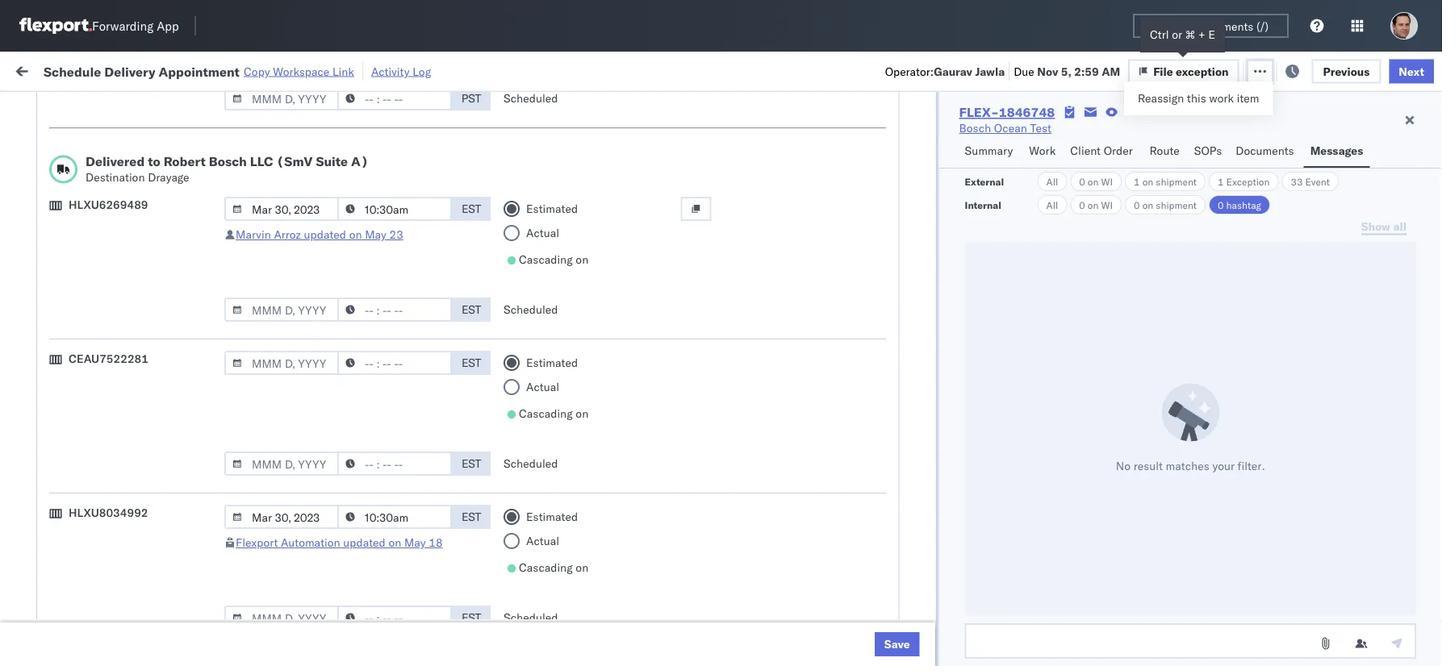 Task type: locate. For each thing, give the bounding box(es) containing it.
1 vertical spatial edt,
[[309, 197, 334, 212]]

2 vertical spatial schedule delivery appointment
[[37, 516, 199, 530]]

2 vertical spatial actual
[[526, 534, 560, 549]]

-- : -- -- text field
[[338, 197, 452, 221], [338, 351, 452, 375], [338, 606, 452, 630]]

0 vertical spatial all button
[[1038, 172, 1067, 191]]

consignee right bookings
[[778, 482, 833, 496]]

flex-2130387 down flex-1893174
[[891, 517, 975, 531]]

-- : -- -- text field up "23"
[[338, 197, 452, 221]]

upload up ceau7522281
[[37, 295, 74, 309]]

arroz
[[274, 228, 301, 242]]

9 ocean fcl from the top
[[494, 482, 551, 496]]

-- : -- -- text field for ceau7522281
[[338, 351, 452, 375]]

1 upload customs clearance documents link from the top
[[37, 294, 229, 327]]

5 schedule pickup from los angeles, ca button from the top
[[37, 472, 229, 506]]

1 lagerfeld from the top
[[866, 517, 914, 531]]

may left 18
[[404, 536, 426, 550]]

bosch
[[960, 121, 991, 135], [209, 153, 247, 170], [599, 197, 631, 212], [704, 197, 736, 212], [599, 339, 631, 354], [704, 339, 736, 354]]

mmm d, yyyy text field up arroz
[[225, 197, 339, 221]]

2 vertical spatial mmm d, yyyy text field
[[225, 606, 339, 630]]

shipment for 1 on shipment
[[1156, 176, 1197, 188]]

2 1889466 from the top
[[926, 375, 975, 389]]

0 vertical spatial dec
[[336, 339, 357, 354]]

2 confirm from the top
[[37, 445, 78, 459]]

next
[[1399, 64, 1425, 78]]

schedule pickup from los angeles, ca link up upload customs clearance documents button
[[37, 259, 229, 291]]

save button
[[875, 633, 920, 657]]

7 ca from the top
[[37, 595, 52, 610]]

2 actual from the top
[[526, 380, 560, 394]]

1 schedule delivery appointment from the top
[[37, 232, 199, 246]]

flex-
[[960, 104, 999, 120], [891, 162, 926, 176], [891, 197, 926, 212], [891, 233, 926, 247], [891, 268, 926, 283], [891, 304, 926, 318], [891, 339, 926, 354], [891, 375, 926, 389], [891, 411, 926, 425], [891, 446, 926, 460], [891, 482, 926, 496], [891, 517, 926, 531], [891, 553, 926, 567], [891, 588, 926, 602], [891, 624, 926, 638]]

est
[[462, 202, 481, 216], [462, 303, 481, 317], [462, 356, 481, 370], [462, 457, 481, 471], [462, 510, 481, 524], [462, 611, 481, 625]]

clearance down schedule pickup from rotterdam, netherlands button
[[125, 615, 177, 629]]

2:59 for 4th the schedule pickup from los angeles, ca button
[[260, 339, 284, 354]]

0 vertical spatial 23,
[[363, 517, 380, 531]]

scheduled for hlxu8034992
[[504, 611, 558, 625]]

2 est from the top
[[462, 303, 481, 317]]

1 vertical spatial pm
[[294, 553, 312, 567]]

lhuu7894563,
[[995, 410, 1078, 424]]

flex-1889466
[[891, 339, 975, 354], [891, 375, 975, 389], [891, 411, 975, 425], [891, 446, 975, 460]]

5, right due
[[1061, 64, 1072, 78]]

2:00 am est, nov 9, 2022
[[260, 304, 401, 318]]

1 for 1 exception
[[1218, 176, 1224, 188]]

3 flex-2130387 from the top
[[891, 624, 975, 638]]

automation
[[281, 536, 340, 550]]

1 horizontal spatial numbers
[[1158, 132, 1198, 144]]

0 horizontal spatial consignee
[[677, 482, 731, 496]]

0 vertical spatial 11:30
[[260, 517, 291, 531]]

0 horizontal spatial flexport
[[236, 536, 278, 550]]

hlxu8034992 down 1 exception
[[1166, 197, 1245, 211]]

2022
[[374, 162, 402, 176], [374, 197, 402, 212], [374, 233, 402, 247], [373, 304, 401, 318], [380, 339, 408, 354], [380, 375, 408, 389], [380, 446, 408, 460]]

2 11:30 from the top
[[260, 553, 291, 567]]

1 vertical spatial cascading on
[[519, 407, 589, 421]]

bookings
[[704, 482, 751, 496]]

schedule pickup from los angeles, ca down upload customs clearance documents button
[[37, 331, 218, 361]]

5,
[[1061, 64, 1072, 78], [360, 162, 371, 176], [360, 197, 371, 212], [360, 233, 371, 247]]

2 -- : -- -- text field from the top
[[338, 351, 452, 375]]

1 horizontal spatial 1
[[1218, 176, 1224, 188]]

schedule delivery appointment button up schedule pickup from rotterdam, netherlands
[[37, 515, 199, 533]]

None text field
[[965, 624, 1417, 660]]

0 vertical spatial no
[[378, 100, 391, 112]]

3 karl from the top
[[842, 624, 863, 638]]

3 scheduled from the top
[[504, 457, 558, 471]]

11 fcl from the top
[[530, 553, 551, 567]]

0 vertical spatial updated
[[304, 228, 346, 242]]

0 on wi for 1
[[1080, 176, 1113, 188]]

nov up marvin arroz updated on may 23
[[337, 197, 357, 212]]

2 dec from the top
[[336, 375, 357, 389]]

0 vertical spatial upload customs clearance documents link
[[37, 294, 229, 327]]

confirm down confirm pickup from los angeles, ca
[[37, 445, 78, 459]]

-
[[832, 517, 839, 531], [1378, 517, 1385, 531], [832, 553, 839, 567], [832, 624, 839, 638]]

2130387 up 1662119
[[926, 553, 975, 567]]

from inside schedule pickup from rotterdam, netherlands
[[126, 544, 149, 558]]

from
[[126, 153, 149, 167], [126, 189, 149, 203], [126, 260, 149, 274], [126, 331, 149, 345], [119, 402, 143, 416], [126, 473, 149, 487], [126, 544, 149, 558], [126, 579, 149, 593]]

23, down the flexport automation updated on may 18 button
[[363, 553, 380, 567]]

Search Shipments (/) text field
[[1133, 14, 1289, 38]]

next button
[[1390, 59, 1435, 83]]

gaurav down the event
[[1301, 233, 1338, 247]]

from down destination
[[126, 189, 149, 203]]

1 vertical spatial mmm d, yyyy text field
[[225, 505, 339, 530]]

2 vertical spatial account
[[787, 624, 829, 638]]

0 vertical spatial work
[[46, 59, 88, 81]]

pickup down destination
[[88, 189, 123, 203]]

schedule delivery appointment
[[37, 232, 199, 246], [37, 374, 199, 388], [37, 516, 199, 530]]

schedule delivery appointment down hlxu6269489
[[37, 232, 199, 246]]

11:30 for schedule pickup from rotterdam, netherlands
[[260, 553, 291, 567]]

1 vertical spatial work
[[1030, 144, 1056, 158]]

test123456 down 0 on shipment
[[1100, 233, 1168, 247]]

3 dec from the top
[[336, 446, 357, 460]]

confirm for confirm delivery
[[37, 445, 78, 459]]

0 vertical spatial flexport
[[599, 482, 641, 496]]

pickup up confirm delivery at the left
[[81, 402, 116, 416]]

container numbers
[[995, 126, 1038, 151]]

flexport for flexport demo consignee
[[599, 482, 641, 496]]

0 vertical spatial cascading on
[[519, 253, 589, 267]]

0 vertical spatial all
[[1047, 176, 1059, 188]]

1 vertical spatial ceau7522281, hlxu6269489, hlxu8034992
[[995, 197, 1245, 211]]

11:30 for schedule delivery appointment
[[260, 517, 291, 531]]

1 wi from the top
[[1102, 176, 1113, 188]]

pickup down confirm delivery 'button'
[[88, 473, 123, 487]]

resize handle column header
[[231, 125, 250, 667], [410, 125, 429, 667], [467, 125, 486, 667], [572, 125, 591, 667], [677, 125, 696, 667], [838, 125, 857, 667], [967, 125, 987, 667], [1072, 125, 1091, 667], [1274, 125, 1293, 667], [1379, 125, 1398, 667], [1414, 125, 1433, 667]]

1 vertical spatial may
[[404, 536, 426, 550]]

1
[[1134, 176, 1140, 188], [1218, 176, 1224, 188]]

1 vertical spatial lagerfeld
[[866, 553, 914, 567]]

0 vertical spatial 14,
[[360, 339, 377, 354]]

2:59 for second the schedule pickup from los angeles, ca button
[[260, 197, 284, 212]]

delivery for 2:59 am est, dec 14, 2022
[[88, 374, 129, 388]]

3 actual from the top
[[526, 534, 560, 549]]

abcdefg78456546 up result
[[1100, 411, 1208, 425]]

from left rotterdam,
[[126, 544, 149, 558]]

0 vertical spatial integration
[[704, 517, 760, 531]]

confirm inside confirm delivery "link"
[[37, 445, 78, 459]]

1 vertical spatial estimated
[[526, 356, 578, 370]]

edt, up marvin arroz updated on may 23 button
[[309, 197, 334, 212]]

schedule pickup from los angeles, ca button up upload customs clearance documents button
[[37, 259, 229, 293]]

clearance for 1st upload customs clearance documents link from the top of the page
[[125, 295, 177, 309]]

-- : -- -- text field for fourth mmm d, yyyy text box from the top
[[338, 452, 452, 476]]

-- : -- -- text field up 13, at the left bottom of the page
[[338, 452, 452, 476]]

1893174
[[926, 482, 975, 496]]

2 flex-2130387 from the top
[[891, 553, 975, 567]]

customs inside button
[[77, 295, 122, 309]]

my work
[[16, 59, 88, 81]]

may left "23"
[[365, 228, 387, 242]]

1 vertical spatial actual
[[526, 380, 560, 394]]

2 shipment from the top
[[1156, 199, 1197, 211]]

-- : -- -- text field down 25,
[[338, 606, 452, 630]]

schedule delivery appointment link for 11:30 pm est, jan 23, 2023
[[37, 515, 199, 532]]

2 vertical spatial integration
[[704, 624, 760, 638]]

1 vertical spatial 11:30 pm est, jan 23, 2023
[[260, 553, 411, 567]]

no right :
[[378, 100, 391, 112]]

1 upload from the top
[[37, 295, 74, 309]]

2023 down the flexport automation updated on may 18 button
[[383, 553, 411, 567]]

flex-1846748 button
[[865, 158, 978, 180], [865, 158, 978, 180], [865, 193, 978, 216], [865, 193, 978, 216], [865, 229, 978, 251], [865, 229, 978, 251], [865, 264, 978, 287], [865, 264, 978, 287], [865, 300, 978, 323], [865, 300, 978, 323]]

5, left "23"
[[360, 233, 371, 247]]

activity log
[[371, 64, 431, 78]]

forwarding
[[92, 18, 154, 34]]

1 customs from the top
[[77, 295, 122, 309]]

0 vertical spatial shipment
[[1156, 176, 1197, 188]]

-- : -- -- text field for 2nd mmm d, yyyy text field from the top
[[338, 505, 452, 530]]

2130387 for schedule delivery appointment
[[926, 517, 975, 531]]

schedule pickup from los angeles, ca up upload customs clearance documents button
[[37, 260, 218, 290]]

2:59 am est, dec 14, 2022 down 2:00 am est, nov 9, 2022
[[260, 339, 408, 354]]

1 vertical spatial 23,
[[363, 553, 380, 567]]

mmm d, yyyy text field down (0)
[[225, 86, 339, 111]]

documents for 1st upload customs clearance documents link from the top of the page
[[37, 311, 96, 325]]

2 vertical spatial abcdefg78456546
[[1100, 446, 1208, 460]]

1 23, from the top
[[363, 517, 380, 531]]

cascading on
[[519, 253, 589, 267], [519, 407, 589, 421], [519, 561, 589, 575]]

1 vertical spatial ceau7522281,
[[995, 197, 1077, 211]]

4 fcl from the top
[[530, 304, 551, 318]]

0 vertical spatial mmm d, yyyy text field
[[225, 86, 339, 111]]

1 2:59 am edt, nov 5, 2022 from the top
[[260, 162, 402, 176]]

integration for schedule pickup from rotterdam, netherlands
[[704, 553, 760, 567]]

1 vertical spatial gaurav jawla
[[1301, 233, 1368, 247]]

1 vertical spatial wi
[[1102, 199, 1113, 211]]

pm for schedule pickup from rotterdam, netherlands
[[294, 553, 312, 567]]

6 ca from the top
[[37, 489, 52, 503]]

1 vertical spatial shipment
[[1156, 199, 1197, 211]]

upload customs clearance documents up ceau7522281
[[37, 295, 177, 325]]

2130387 for schedule pickup from rotterdam, netherlands
[[926, 553, 975, 567]]

gaurav jawla down messages
[[1301, 162, 1368, 176]]

1 vertical spatial account
[[787, 553, 829, 567]]

schedule delivery appointment for 2:59 am est, dec 14, 2022
[[37, 374, 199, 388]]

nov
[[1038, 64, 1059, 78], [337, 162, 357, 176], [337, 197, 357, 212], [337, 233, 357, 247], [336, 304, 357, 318]]

1 flex-2130387 from the top
[[891, 517, 975, 531]]

schedule pickup from los angeles, ca link
[[37, 152, 229, 184], [37, 188, 229, 220], [37, 259, 229, 291], [37, 330, 229, 362], [37, 472, 229, 504], [37, 578, 229, 611]]

3 hlxu6269489, from the top
[[1080, 233, 1163, 247]]

confirm for confirm pickup from los angeles, ca
[[37, 402, 78, 416]]

flex-1662119 button
[[865, 584, 978, 607], [865, 584, 978, 607]]

0 vertical spatial account
[[787, 517, 829, 531]]

mmm d, yyyy text field down arroz
[[225, 298, 339, 322]]

25,
[[356, 588, 374, 602]]

0
[[1080, 176, 1086, 188], [1080, 199, 1086, 211], [1134, 199, 1140, 211], [1218, 199, 1224, 211]]

2 vertical spatial integration test account - karl lagerfeld
[[704, 624, 914, 638]]

all button for internal
[[1038, 195, 1067, 215]]

pm
[[294, 517, 312, 531], [294, 553, 312, 567]]

0 vertical spatial edt,
[[309, 162, 334, 176]]

0 vertical spatial hlxu6269489,
[[1080, 161, 1163, 176]]

ceau7522281, down internal
[[995, 233, 1077, 247]]

documents inside documents button
[[1236, 144, 1295, 158]]

2 2:59 am edt, nov 5, 2022 from the top
[[260, 197, 402, 212]]

mmm d, yyyy text field up automation
[[225, 505, 339, 530]]

1 test123456 from the top
[[1100, 162, 1168, 176]]

1 vertical spatial 2130387
[[926, 553, 975, 567]]

2 vertical spatial ceau7522281,
[[995, 233, 1077, 247]]

appointment for 11:30 pm est, jan 23, 2023
[[132, 516, 199, 530]]

1 horizontal spatial consignee
[[778, 482, 833, 496]]

scheduled for hlxu6269489
[[504, 303, 558, 317]]

23, for schedule pickup from rotterdam, netherlands
[[363, 553, 380, 567]]

2:59 for 1st the schedule pickup from los angeles, ca button
[[260, 162, 284, 176]]

schedule delivery appointment link up schedule pickup from rotterdam, netherlands
[[37, 515, 199, 532]]

3 resize handle column header from the left
[[467, 125, 486, 667]]

5 ca from the top
[[37, 418, 52, 432]]

appointment for 2:59 am edt, nov 5, 2022
[[132, 232, 199, 246]]

2 vertical spatial 2130387
[[926, 624, 975, 638]]

confirm delivery
[[37, 445, 123, 459]]

1 mmm d, yyyy text field from the top
[[225, 197, 339, 221]]

-- : -- -- text field down "23"
[[338, 298, 452, 322]]

1 vertical spatial customs
[[77, 615, 122, 629]]

1 gaurav jawla from the top
[[1301, 162, 1368, 176]]

schedule pickup from los angeles, ca button
[[37, 152, 229, 186], [37, 188, 229, 222], [37, 259, 229, 293], [37, 330, 229, 364], [37, 472, 229, 506], [37, 578, 229, 612]]

integration test account - karl lagerfeld
[[704, 517, 914, 531], [704, 553, 914, 567], [704, 624, 914, 638]]

0 vertical spatial 2:59 am edt, nov 5, 2022
[[260, 162, 402, 176]]

gvcu5265864
[[995, 623, 1074, 637]]

1 vertical spatial hlxu6269489,
[[1080, 197, 1163, 211]]

1 account from the top
[[787, 517, 829, 531]]

1 vertical spatial test123456
[[1100, 197, 1168, 212]]

1 ceau7522281, from the top
[[995, 161, 1077, 176]]

updated up 25,
[[343, 536, 386, 550]]

gaurav jawla for schedule pickup from los angeles, ca
[[1301, 162, 1368, 176]]

-- : -- -- text field down activity
[[338, 86, 452, 111]]

1 vertical spatial abcdefg78456546
[[1100, 411, 1208, 425]]

0 vertical spatial 2:59 am est, dec 14, 2022
[[260, 339, 408, 354]]

2 schedule pickup from los angeles, ca link from the top
[[37, 188, 229, 220]]

delivery for 11:30 pm est, jan 23, 2023
[[88, 516, 129, 530]]

1 horizontal spatial work
[[1030, 144, 1056, 158]]

flex-2130387 button
[[865, 513, 978, 536], [865, 513, 978, 536], [865, 549, 978, 571], [865, 549, 978, 571], [865, 620, 978, 642], [865, 620, 978, 642]]

pickup inside confirm pickup from los angeles, ca
[[81, 402, 116, 416]]

cascading for flexport automation updated on may 18
[[519, 561, 573, 575]]

due nov 5, 2:59 am
[[1014, 64, 1121, 78]]

1 vertical spatial gaurav
[[1301, 162, 1338, 176]]

1 shipment from the top
[[1156, 176, 1197, 188]]

schedule delivery appointment link for 2:59 am est, dec 14, 2022
[[37, 373, 199, 390]]

0 vertical spatial ceau7522281, hlxu6269489, hlxu8034992
[[995, 161, 1245, 176]]

schedule pickup from los angeles, ca link down upload customs clearance documents button
[[37, 330, 229, 362]]

4 ca from the top
[[37, 347, 52, 361]]

0 horizontal spatial work
[[175, 63, 203, 77]]

schedule delivery appointment button down ceau7522281
[[37, 373, 199, 391]]

los inside confirm pickup from los angeles, ca
[[146, 402, 164, 416]]

flex-1662119
[[891, 588, 975, 602]]

1 est from the top
[[462, 202, 481, 216]]

1 vertical spatial 14,
[[360, 375, 377, 389]]

los down confirm pickup from los angeles, ca button
[[152, 473, 170, 487]]

ctrl or ⌘ + e
[[1150, 27, 1216, 42]]

23, down 13, at the left bottom of the page
[[363, 517, 380, 531]]

1 schedule delivery appointment link from the top
[[37, 231, 199, 247]]

1 vertical spatial documents
[[37, 311, 96, 325]]

2 vertical spatial hlxu6269489,
[[1080, 233, 1163, 247]]

numbers for container numbers
[[995, 138, 1035, 151]]

clearance for first upload customs clearance documents link from the bottom
[[125, 615, 177, 629]]

0 horizontal spatial may
[[365, 228, 387, 242]]

external
[[965, 176, 1004, 188]]

shipment down 1 on shipment in the top of the page
[[1156, 199, 1197, 211]]

flexport automation updated on may 18 button
[[236, 536, 443, 550]]

file exception
[[1168, 63, 1243, 77], [1154, 64, 1229, 78]]

2 vertical spatial schedule delivery appointment link
[[37, 515, 199, 532]]

0 vertical spatial schedule delivery appointment link
[[37, 231, 199, 247]]

mbl/mawb numbers
[[1100, 132, 1198, 144]]

1 vertical spatial upload
[[37, 615, 74, 629]]

4 mmm d, yyyy text field from the top
[[225, 452, 339, 476]]

estimated for flexport automation updated on may 18
[[526, 510, 578, 524]]

2 lagerfeld from the top
[[866, 553, 914, 567]]

updated for arroz
[[304, 228, 346, 242]]

clearance
[[125, 295, 177, 309], [125, 615, 177, 629]]

1 schedule delivery appointment button from the top
[[37, 231, 199, 249]]

delivery up ready
[[104, 63, 155, 79]]

confirm inside confirm pickup from los angeles, ca
[[37, 402, 78, 416]]

2 vertical spatial cascading on
[[519, 561, 589, 575]]

3 ceau7522281, hlxu6269489, hlxu8034992 from the top
[[995, 233, 1245, 247]]

1 horizontal spatial work
[[1210, 91, 1234, 105]]

pickup down schedule pickup from rotterdam, netherlands
[[88, 579, 123, 593]]

0 horizontal spatial 1
[[1134, 176, 1140, 188]]

container
[[995, 126, 1038, 138]]

from down ceau7522281
[[119, 402, 143, 416]]

schedule pickup from los angeles, ca link for 4th the schedule pickup from los angeles, ca button
[[37, 330, 229, 362]]

batch action button
[[1328, 58, 1433, 82]]

0 on shipment
[[1134, 199, 1197, 211]]

1 vertical spatial clearance
[[125, 615, 177, 629]]

in
[[240, 100, 249, 112]]

0 vertical spatial gaurav jawla
[[1301, 162, 1368, 176]]

account for schedule delivery appointment
[[787, 517, 829, 531]]

documents up ceau7522281
[[37, 311, 96, 325]]

gaurav down messages
[[1301, 162, 1338, 176]]

edt, left a)
[[309, 162, 334, 176]]

e
[[1209, 27, 1216, 42]]

2:59 am est, dec 14, 2022 for schedule delivery appointment
[[260, 375, 408, 389]]

schedule delivery appointment link down ceau7522281
[[37, 373, 199, 390]]

documents down netherlands
[[37, 631, 96, 645]]

lagerfeld down flex-1893174
[[866, 517, 914, 531]]

flex-2130387 for schedule delivery appointment
[[891, 517, 975, 531]]

0 vertical spatial documents
[[1236, 144, 1295, 158]]

3 schedule delivery appointment link from the top
[[37, 515, 199, 532]]

2 -- : -- -- text field from the top
[[338, 298, 452, 322]]

mmm d, yyyy text field up '2:59 am est, jan 13, 2023'
[[225, 452, 339, 476]]

3 1889466 from the top
[[926, 411, 975, 425]]

3 integration from the top
[[704, 624, 760, 638]]

1 vertical spatial all
[[1047, 199, 1059, 211]]

2 vertical spatial dec
[[336, 446, 357, 460]]

schedule
[[44, 63, 101, 79], [37, 153, 85, 167], [37, 189, 85, 203], [37, 232, 85, 246], [37, 260, 85, 274], [37, 331, 85, 345], [37, 374, 85, 388], [37, 473, 85, 487], [37, 516, 85, 530], [37, 544, 85, 558], [37, 579, 85, 593]]

work right import
[[175, 63, 203, 77]]

9:00
[[260, 446, 284, 460]]

0 vertical spatial ceau7522281,
[[995, 161, 1077, 176]]

hlxu8034992 down 0 hashtag
[[1166, 233, 1245, 247]]

ctrl
[[1150, 27, 1169, 42]]

1 vertical spatial 0 on wi
[[1080, 199, 1113, 211]]

work,
[[169, 100, 195, 112]]

pickup up netherlands
[[88, 544, 123, 558]]

upload customs clearance documents link down schedule pickup from rotterdam, netherlands button
[[37, 614, 229, 646]]

1 hlxu6269489, from the top
[[1080, 161, 1163, 176]]

689
[[314, 63, 335, 77]]

3 cascading on from the top
[[519, 561, 589, 575]]

2 schedule delivery appointment from the top
[[37, 374, 199, 388]]

3 est from the top
[[462, 356, 481, 370]]

action
[[1387, 63, 1423, 77]]

2 vertical spatial edt,
[[309, 233, 334, 247]]

integration
[[704, 517, 760, 531], [704, 553, 760, 567], [704, 624, 760, 638]]

customs up ceau7522281
[[77, 295, 122, 309]]

:
[[371, 100, 374, 112]]

0 vertical spatial abcdefg78456546
[[1100, 375, 1208, 389]]

all for internal
[[1047, 199, 1059, 211]]

filter.
[[1238, 459, 1266, 473]]

ceau7522281, hlxu6269489, hlxu8034992 down 0 on shipment
[[995, 233, 1245, 247]]

2 ceau7522281, hlxu6269489, hlxu8034992 from the top
[[995, 197, 1245, 211]]

flexport. image
[[19, 18, 92, 34]]

1846748
[[999, 104, 1055, 120], [926, 162, 975, 176], [926, 197, 975, 212], [926, 233, 975, 247], [926, 268, 975, 283], [926, 304, 975, 318]]

forwarding app
[[92, 18, 179, 34]]

1 vertical spatial upload customs clearance documents link
[[37, 614, 229, 646]]

account for schedule pickup from rotterdam, netherlands
[[787, 553, 829, 567]]

1 confirm from the top
[[37, 402, 78, 416]]

delivery for 9:00 am est, dec 24, 2022
[[81, 445, 123, 459]]

0 vertical spatial cascading
[[519, 253, 573, 267]]

MMM D, YYYY text field
[[225, 197, 339, 221], [225, 298, 339, 322], [225, 351, 339, 375], [225, 452, 339, 476]]

7 fcl from the top
[[530, 411, 551, 425]]

delivery inside "link"
[[81, 445, 123, 459]]

shipment for 0 on shipment
[[1156, 199, 1197, 211]]

2 karl from the top
[[842, 553, 863, 567]]

1 cascading on from the top
[[519, 253, 589, 267]]

abcdefg78456546 for 2:59 am est, dec 14, 2022
[[1100, 375, 1208, 389]]

gaurav for schedule delivery appointment
[[1301, 233, 1338, 247]]

-- : -- -- text field down 13, at the left bottom of the page
[[338, 505, 452, 530]]

11:30 pm est, jan 23, 2023 down 'flexport automation updated on may 18'
[[260, 553, 411, 567]]

jan left 25,
[[336, 588, 354, 602]]

2:59 am edt, nov 5, 2022 up 2:00 am est, nov 9, 2022
[[260, 233, 402, 247]]

2 estimated from the top
[[526, 356, 578, 370]]

1 left exception
[[1218, 176, 1224, 188]]

2 vertical spatial test123456
[[1100, 233, 1168, 247]]

0 vertical spatial schedule delivery appointment
[[37, 232, 199, 246]]

1 vertical spatial 2:59 am est, dec 14, 2022
[[260, 375, 408, 389]]

2:59 for 2nd the schedule pickup from los angeles, ca button from the bottom of the page
[[260, 482, 284, 496]]

est,
[[309, 304, 333, 318], [309, 339, 333, 354], [309, 375, 333, 389], [309, 446, 333, 460], [309, 482, 333, 496], [315, 517, 339, 531], [315, 553, 339, 567], [309, 588, 333, 602]]

mmm d, yyyy text field down 2:59 am est, jan 25, 2023
[[225, 606, 339, 630]]

4 ocean fcl from the top
[[494, 304, 551, 318]]

bosch ocean test
[[960, 121, 1052, 135], [599, 197, 691, 212], [704, 197, 796, 212], [599, 339, 691, 354], [704, 339, 796, 354]]

2 2130387 from the top
[[926, 553, 975, 567]]

1 vertical spatial 11:30
[[260, 553, 291, 567]]

all button
[[1038, 172, 1067, 191], [1038, 195, 1067, 215]]

customs
[[77, 295, 122, 309], [77, 615, 122, 629]]

3 flex-1889466 from the top
[[891, 411, 975, 425]]

2 vertical spatial 2:59 am edt, nov 5, 2022
[[260, 233, 402, 247]]

3 schedule pickup from los angeles, ca link from the top
[[37, 259, 229, 291]]

0 vertical spatial may
[[365, 228, 387, 242]]

1 vertical spatial schedule delivery appointment link
[[37, 373, 199, 390]]

⌘
[[1186, 27, 1196, 42]]

0 vertical spatial karl
[[842, 517, 863, 531]]

11:30 up automation
[[260, 517, 291, 531]]

flex-2130387 up "flex-1662119"
[[891, 553, 975, 567]]

schedule delivery appointment link down hlxu6269489
[[37, 231, 199, 247]]

2 14, from the top
[[360, 375, 377, 389]]

2 vertical spatial karl
[[842, 624, 863, 638]]

schedule delivery appointment link
[[37, 231, 199, 247], [37, 373, 199, 390], [37, 515, 199, 532]]

marvin
[[236, 228, 271, 242]]

2:59 am est, dec 14, 2022 up the 9:00 am est, dec 24, 2022
[[260, 375, 408, 389]]

schedule pickup from los angeles, ca link for 1st the schedule pickup from los angeles, ca button
[[37, 152, 229, 184]]

flexport automation updated on may 18
[[236, 536, 443, 550]]

ceau7522281, down work button
[[995, 197, 1077, 211]]

-- : -- -- text field
[[338, 86, 452, 111], [338, 298, 452, 322], [338, 452, 452, 476], [338, 505, 452, 530]]

app
[[157, 18, 179, 34]]

0 vertical spatial gaurav
[[934, 64, 973, 78]]

flexport left the demo
[[599, 482, 641, 496]]

1 integration from the top
[[704, 517, 760, 531]]

4 schedule pickup from los angeles, ca link from the top
[[37, 330, 229, 362]]

1 -- : -- -- text field from the top
[[338, 86, 452, 111]]

gaurav jawla
[[1301, 162, 1368, 176], [1301, 233, 1368, 247]]

2 schedule pickup from los angeles, ca from the top
[[37, 189, 218, 219]]

abcdefg78456546 for 9:00 am est, dec 24, 2022
[[1100, 446, 1208, 460]]

-- : -- -- text field for 3rd mmm d, yyyy text box from the bottom of the page
[[338, 298, 452, 322]]

jawla for schedule delivery appointment
[[1341, 233, 1368, 247]]

1 vertical spatial confirm
[[37, 445, 78, 459]]

1 schedule pickup from los angeles, ca link from the top
[[37, 152, 229, 184]]

0 vertical spatial clearance
[[125, 295, 177, 309]]

my
[[16, 59, 42, 81]]

copy workspace link button
[[244, 64, 354, 78]]

1 abcdefg78456546 from the top
[[1100, 375, 1208, 389]]

MMM D, YYYY text field
[[225, 86, 339, 111], [225, 505, 339, 530], [225, 606, 339, 630]]

ceau7522281, down 'container numbers' button
[[995, 161, 1077, 176]]

exception
[[1227, 176, 1270, 188]]

lagerfeld up "flex-1662119"
[[866, 553, 914, 567]]

flex-2130387 for schedule pickup from rotterdam, netherlands
[[891, 553, 975, 567]]

0 vertical spatial upload customs clearance documents
[[37, 295, 177, 325]]

9:00 am est, dec 24, 2022
[[260, 446, 408, 460]]

1 vertical spatial 2:59 am edt, nov 5, 2022
[[260, 197, 402, 212]]

0 horizontal spatial numbers
[[995, 138, 1035, 151]]

hlxu6269489, down 0 on shipment
[[1080, 233, 1163, 247]]

0 vertical spatial pm
[[294, 517, 312, 531]]

2:59 for 1st the schedule pickup from los angeles, ca button from the bottom
[[260, 588, 284, 602]]

clearance inside button
[[125, 295, 177, 309]]

lagerfeld down "flex-1662119"
[[866, 624, 914, 638]]

schedule pickup from los angeles, ca link down confirm delivery 'button'
[[37, 472, 229, 504]]

1 1 from the left
[[1134, 176, 1140, 188]]

schedule pickup from los angeles, ca link down schedule pickup from rotterdam, netherlands button
[[37, 578, 229, 611]]

documents inside upload customs clearance documents button
[[37, 311, 96, 325]]

test123456 down order
[[1100, 162, 1168, 176]]

2 vertical spatial jawla
[[1341, 233, 1368, 247]]

client order
[[1071, 144, 1133, 158]]

1 vertical spatial upload customs clearance documents
[[37, 615, 177, 645]]

gaurav jawla down the event
[[1301, 233, 1368, 247]]

2 schedule delivery appointment link from the top
[[37, 373, 199, 390]]

2 vertical spatial cascading
[[519, 561, 573, 575]]

schedule pickup from los angeles, ca down destination
[[37, 189, 218, 219]]

numbers inside the container numbers
[[995, 138, 1035, 151]]



Task type: describe. For each thing, give the bounding box(es) containing it.
2023 right 25,
[[377, 588, 405, 602]]

nov left 9,
[[336, 304, 357, 318]]

10 fcl from the top
[[530, 517, 551, 531]]

schedule delivery appointment copy workspace link
[[44, 63, 354, 79]]

2 upload from the top
[[37, 615, 74, 629]]

los down schedule pickup from rotterdam, netherlands button
[[152, 579, 170, 593]]

180 on track
[[388, 63, 454, 77]]

appointment for 2:59 am est, dec 14, 2022
[[132, 374, 199, 388]]

gaurav jawla for schedule delivery appointment
[[1301, 233, 1368, 247]]

flexport for flexport automation updated on may 18
[[236, 536, 278, 550]]

1 on shipment
[[1134, 176, 1197, 188]]

llc
[[250, 153, 273, 170]]

-- : -- -- text field for hlxu6269489
[[338, 197, 452, 221]]

10 ocean fcl from the top
[[494, 517, 551, 531]]

risk
[[351, 63, 370, 77]]

hlxu8034992 up schedule pickup from rotterdam, netherlands
[[69, 506, 148, 520]]

documents button
[[1230, 136, 1304, 168]]

confirm pickup from los angeles, ca
[[37, 402, 211, 432]]

schedule delivery appointment button for 2:59 am est, dec 14, 2022
[[37, 373, 199, 391]]

delivered
[[86, 153, 145, 170]]

3 ocean fcl from the top
[[494, 268, 551, 283]]

maeu9408431
[[1100, 624, 1181, 638]]

event
[[1306, 176, 1330, 188]]

ceau7522281
[[69, 352, 148, 366]]

reassign
[[1138, 91, 1185, 105]]

from up destination
[[126, 153, 149, 167]]

2 test123456 from the top
[[1100, 197, 1168, 212]]

container numbers button
[[987, 122, 1075, 151]]

2 ca from the top
[[37, 205, 52, 219]]

0 vertical spatial jawla
[[976, 64, 1005, 78]]

2:59 for schedule delivery appointment button associated with 2:59 am est, dec 14, 2022
[[260, 375, 284, 389]]

copy
[[244, 64, 270, 78]]

consignee for bookings test consignee
[[778, 482, 833, 496]]

1 vertical spatial work
[[1210, 91, 1234, 105]]

2:59 am est, jan 13, 2023
[[260, 482, 405, 496]]

batch
[[1353, 63, 1384, 77]]

blocked,
[[197, 100, 238, 112]]

robert
[[164, 153, 206, 170]]

forwarding app link
[[19, 18, 179, 34]]

1662119
[[926, 588, 975, 602]]

1 flex-1889466 from the top
[[891, 339, 975, 354]]

2 abcdefg78456546 from the top
[[1100, 411, 1208, 425]]

jawla for schedule pickup from los angeles, ca
[[1341, 162, 1368, 176]]

6 fcl from the top
[[530, 375, 551, 389]]

lhuu7894563, uetu5238478
[[995, 410, 1159, 424]]

6 schedule pickup from los angeles, ca button from the top
[[37, 578, 229, 612]]

5 fcl from the top
[[530, 339, 551, 354]]

0 horizontal spatial no
[[378, 100, 391, 112]]

3 -- : -- -- text field from the top
[[338, 606, 452, 630]]

confirm delivery button
[[37, 444, 123, 462]]

ca inside confirm pickup from los angeles, ca
[[37, 418, 52, 432]]

consignee for flexport demo consignee
[[677, 482, 731, 496]]

14, for schedule delivery appointment
[[360, 375, 377, 389]]

dec for appointment
[[336, 375, 357, 389]]

1 ceau7522281, hlxu6269489, hlxu8034992 from the top
[[995, 161, 1245, 176]]

schedule inside schedule pickup from rotterdam, netherlands
[[37, 544, 85, 558]]

1 schedule pickup from los angeles, ca button from the top
[[37, 152, 229, 186]]

messages button
[[1304, 136, 1370, 168]]

10 resize handle column header from the left
[[1379, 125, 1398, 667]]

2 mmm d, yyyy text field from the top
[[225, 298, 339, 322]]

14, for schedule pickup from los angeles, ca
[[360, 339, 377, 354]]

2 hlxu6269489, from the top
[[1080, 197, 1163, 211]]

confirm pickup from los angeles, ca button
[[37, 401, 229, 435]]

schedule pickup from los angeles, ca link for fourth the schedule pickup from los angeles, ca button from the bottom of the page
[[37, 259, 229, 291]]

4 est from the top
[[462, 457, 481, 471]]

batch action
[[1353, 63, 1423, 77]]

schedule pickup from los angeles, ca link for 2nd the schedule pickup from los angeles, ca button from the bottom of the page
[[37, 472, 229, 504]]

pickup up upload customs clearance documents button
[[88, 260, 123, 274]]

angeles, inside confirm pickup from los angeles, ca
[[167, 402, 211, 416]]

1 vertical spatial no
[[1116, 459, 1131, 473]]

los up drayage
[[152, 153, 170, 167]]

schedule delivery appointment button for 2:59 am edt, nov 5, 2022
[[37, 231, 199, 249]]

marvin arroz updated on may 23 button
[[236, 228, 404, 242]]

origin
[[1413, 517, 1443, 531]]

nov left "23"
[[337, 233, 357, 247]]

client
[[1071, 144, 1101, 158]]

3 schedule pickup from los angeles, ca from the top
[[37, 260, 218, 290]]

bosch ocean test link
[[960, 120, 1052, 136]]

2 fcl from the top
[[530, 233, 551, 247]]

message
[[234, 63, 279, 77]]

schedule pickup from los angeles, ca link for second the schedule pickup from los angeles, ca button
[[37, 188, 229, 220]]

1 edt, from the top
[[309, 162, 334, 176]]

33
[[1291, 176, 1303, 188]]

previous
[[1324, 64, 1370, 78]]

5 resize handle column header from the left
[[677, 125, 696, 667]]

5 schedule pickup from los angeles, ca from the top
[[37, 473, 218, 503]]

3 lagerfeld from the top
[[866, 624, 914, 638]]

karl for schedule pickup from rotterdam, netherlands
[[842, 553, 863, 567]]

11:30 pm est, jan 23, 2023 for schedule delivery appointment
[[260, 517, 411, 531]]

1 scheduled from the top
[[504, 91, 558, 105]]

lagerfeld for schedule delivery appointment
[[866, 517, 914, 531]]

from down schedule pickup from rotterdam, netherlands button
[[126, 579, 149, 593]]

confirm pickup from los angeles, ca link
[[37, 401, 229, 433]]

actual for marvin arroz updated on may 23
[[526, 226, 560, 240]]

2 upload customs clearance documents link from the top
[[37, 614, 229, 646]]

mbl/mawb
[[1100, 132, 1156, 144]]

progress
[[252, 100, 292, 112]]

file exception up reassign this work item
[[1168, 63, 1243, 77]]

2:59 am est, dec 14, 2022 for schedule pickup from los angeles, ca
[[260, 339, 408, 354]]

appointment up ready for work, blocked, in progress
[[159, 63, 240, 79]]

7 resize handle column header from the left
[[967, 125, 987, 667]]

5, right the suite
[[360, 162, 371, 176]]

2 mmm d, yyyy text field from the top
[[225, 505, 339, 530]]

4 schedule pickup from los angeles, ca from the top
[[37, 331, 218, 361]]

wi for 0
[[1102, 199, 1113, 211]]

7 ocean fcl from the top
[[494, 411, 551, 425]]

2023 right 13, at the left bottom of the page
[[377, 482, 405, 496]]

pickup up destination
[[88, 153, 123, 167]]

matches
[[1166, 459, 1210, 473]]

3 2130387 from the top
[[926, 624, 975, 638]]

or
[[1172, 27, 1183, 42]]

demo
[[644, 482, 674, 496]]

(0)
[[279, 63, 300, 77]]

filtered
[[16, 99, 55, 113]]

2 customs from the top
[[77, 615, 122, 629]]

workitem button
[[10, 128, 234, 145]]

(smv
[[276, 153, 313, 170]]

1 resize handle column header from the left
[[231, 125, 250, 667]]

client order button
[[1064, 136, 1144, 168]]

route
[[1150, 144, 1180, 158]]

11 resize handle column header from the left
[[1414, 125, 1433, 667]]

schedule pickup from los angeles, ca link for 1st the schedule pickup from los angeles, ca button from the bottom
[[37, 578, 229, 611]]

workitem
[[18, 132, 60, 144]]

los down upload customs clearance documents button
[[152, 331, 170, 345]]

1 schedule pickup from los angeles, ca from the top
[[37, 153, 218, 183]]

upload customs clearance documents inside button
[[37, 295, 177, 325]]

0 horizontal spatial work
[[46, 59, 88, 81]]

2:00
[[260, 304, 284, 318]]

schedule delivery appointment for 11:30 pm est, jan 23, 2023
[[37, 516, 199, 530]]

message (0)
[[234, 63, 300, 77]]

integration test account - karl lagerfeld for schedule pickup from rotterdam, netherlands
[[704, 553, 914, 567]]

jan up 'flexport automation updated on may 18'
[[342, 517, 360, 531]]

snoozed
[[334, 100, 371, 112]]

work inside button
[[1030, 144, 1056, 158]]

schedule pickup from rotterdam, netherlands link
[[37, 543, 229, 575]]

updated for automation
[[343, 536, 386, 550]]

8 fcl from the top
[[530, 446, 551, 460]]

from up upload customs clearance documents button
[[126, 260, 149, 274]]

ready
[[123, 100, 151, 112]]

689 at risk
[[314, 63, 370, 77]]

6 resize handle column header from the left
[[838, 125, 857, 667]]

2 schedule pickup from los angeles, ca button from the top
[[37, 188, 229, 222]]

numbers for mbl/mawb numbers
[[1158, 132, 1198, 144]]

11:30 pm est, jan 23, 2023 for schedule pickup from rotterdam, netherlands
[[260, 553, 411, 567]]

hashtag
[[1227, 199, 1262, 211]]

cascading on for marvin arroz updated on may 23
[[519, 253, 589, 267]]

2 resize handle column header from the left
[[410, 125, 429, 667]]

6 schedule pickup from los angeles, ca from the top
[[37, 579, 218, 610]]

all for external
[[1047, 176, 1059, 188]]

1 fcl from the top
[[530, 197, 551, 212]]

jan down the flexport automation updated on may 18 button
[[342, 553, 360, 567]]

activity
[[371, 64, 410, 78]]

from down upload customs clearance documents button
[[126, 331, 149, 345]]

flexport demo consignee
[[599, 482, 731, 496]]

2 ocean fcl from the top
[[494, 233, 551, 247]]

actual for flexport automation updated on may 18
[[526, 534, 560, 549]]

3 fcl from the top
[[530, 268, 551, 283]]

jan left 13, at the left bottom of the page
[[336, 482, 354, 496]]

3 ca from the top
[[37, 276, 52, 290]]

0 vertical spatial work
[[175, 63, 203, 77]]

hlxu6269489
[[69, 198, 148, 212]]

+
[[1199, 27, 1206, 42]]

1 ca from the top
[[37, 169, 52, 183]]

gaurav for schedule pickup from los angeles, ca
[[1301, 162, 1338, 176]]

track
[[428, 63, 454, 77]]

cascading on for flexport automation updated on may 18
[[519, 561, 589, 575]]

2 cascading on from the top
[[519, 407, 589, 421]]

integration test account - karl lagerfeld for schedule delivery appointment
[[704, 517, 914, 531]]

pickup inside schedule pickup from rotterdam, netherlands
[[88, 544, 123, 558]]

23
[[390, 228, 404, 242]]

for
[[154, 100, 167, 112]]

import
[[136, 63, 172, 77]]

documents for first upload customs clearance documents link from the bottom
[[37, 631, 96, 645]]

cascading for marvin arroz updated on may 23
[[519, 253, 573, 267]]

4 resize handle column header from the left
[[572, 125, 591, 667]]

file exception up this
[[1154, 64, 1229, 78]]

bosch inside delivered to robert bosch llc (smv suite a) destination drayage
[[209, 153, 247, 170]]

sops
[[1195, 144, 1222, 158]]

schedule delivery appointment for 2:59 am edt, nov 5, 2022
[[37, 232, 199, 246]]

karl for schedule delivery appointment
[[842, 517, 863, 531]]

marvin arroz updated on may 23
[[236, 228, 404, 242]]

scheduled for ceau7522281
[[504, 457, 558, 471]]

3 integration test account - karl lagerfeld from the top
[[704, 624, 914, 638]]

hlxu8034992 down sops
[[1166, 161, 1245, 176]]

nov right due
[[1038, 64, 1059, 78]]

all button for external
[[1038, 172, 1067, 191]]

11 ocean fcl from the top
[[494, 553, 551, 567]]

integration for schedule delivery appointment
[[704, 517, 760, 531]]

1 mmm d, yyyy text field from the top
[[225, 86, 339, 111]]

nov right "(smv"
[[337, 162, 357, 176]]

dec for from
[[336, 339, 357, 354]]

netherlands
[[37, 560, 100, 574]]

1 1889466 from the top
[[926, 339, 975, 354]]

5 est from the top
[[462, 510, 481, 524]]

3 account from the top
[[787, 624, 829, 638]]

3 mmm d, yyyy text field from the top
[[225, 606, 339, 630]]

to
[[148, 153, 160, 170]]

may for 18
[[404, 536, 426, 550]]

2 upload customs clearance documents from the top
[[37, 615, 177, 645]]

los down drayage
[[152, 189, 170, 203]]

3 ceau7522281, from the top
[[995, 233, 1077, 247]]

from down confirm pickup from los angeles, ca button
[[126, 473, 149, 487]]

2 ceau7522281, from the top
[[995, 197, 1077, 211]]

confirm delivery link
[[37, 444, 123, 461]]

work button
[[1023, 136, 1064, 168]]

4 schedule pickup from los angeles, ca button from the top
[[37, 330, 229, 364]]

13,
[[356, 482, 374, 496]]

2 cascading from the top
[[519, 407, 573, 421]]

previous button
[[1312, 59, 1382, 83]]

-- : -- -- text field for 3rd mmm d, yyyy text field from the bottom
[[338, 86, 452, 111]]

suite
[[316, 153, 348, 170]]

upload inside upload customs clearance documents button
[[37, 295, 74, 309]]

3 mmm d, yyyy text field from the top
[[225, 351, 339, 375]]

18
[[429, 536, 443, 550]]

9,
[[359, 304, 370, 318]]

bookings test consignee
[[704, 482, 833, 496]]

8 resize handle column header from the left
[[1072, 125, 1091, 667]]

wi for 1
[[1102, 176, 1113, 188]]

0 on wi for 0
[[1080, 199, 1113, 211]]

summary button
[[959, 136, 1023, 168]]

pickup up ceau7522281
[[88, 331, 123, 345]]

filtered by:
[[16, 99, 74, 113]]

8 ocean fcl from the top
[[494, 446, 551, 460]]

schedule pickup from rotterdam, netherlands button
[[37, 543, 229, 577]]

delivery for 2:59 am edt, nov 5, 2022
[[88, 232, 129, 246]]

summary
[[965, 144, 1013, 158]]

from inside confirm pickup from los angeles, ca
[[119, 402, 143, 416]]

choi
[[1352, 517, 1376, 531]]

9 fcl from the top
[[530, 482, 551, 496]]

import work button
[[136, 63, 203, 77]]

rotterdam,
[[152, 544, 210, 558]]

6 ocean fcl from the top
[[494, 375, 551, 389]]

los up upload customs clearance documents button
[[152, 260, 170, 274]]

result
[[1134, 459, 1163, 473]]

1 for 1 on shipment
[[1134, 176, 1140, 188]]

23, for schedule delivery appointment
[[363, 517, 380, 531]]

lagerfeld for schedule pickup from rotterdam, netherlands
[[866, 553, 914, 567]]

link
[[333, 64, 354, 78]]

9 resize handle column header from the left
[[1274, 125, 1293, 667]]

pm for schedule delivery appointment
[[294, 517, 312, 531]]

3 test123456 from the top
[[1100, 233, 1168, 247]]

5, down a)
[[360, 197, 371, 212]]

operator:
[[885, 64, 934, 78]]

schedule delivery appointment button for 11:30 pm est, jan 23, 2023
[[37, 515, 199, 533]]

3 2:59 am edt, nov 5, 2022 from the top
[[260, 233, 402, 247]]

2 edt, from the top
[[309, 197, 334, 212]]

2023 up the flexport automation updated on may 18 button
[[383, 517, 411, 531]]

Search Work text field
[[900, 58, 1076, 82]]

1 exception
[[1218, 176, 1270, 188]]

6 est from the top
[[462, 611, 481, 625]]

4 1889466 from the top
[[926, 446, 975, 460]]

2 flex-1889466 from the top
[[891, 375, 975, 389]]

upload customs clearance documents button
[[37, 294, 229, 328]]

estimated for marvin arroz updated on may 23
[[526, 202, 578, 216]]

4 flex-1889466 from the top
[[891, 446, 975, 460]]

2:59 for 2:59 am edt, nov 5, 2022 schedule delivery appointment button
[[260, 233, 284, 247]]

drayage
[[148, 170, 189, 184]]

schedule delivery appointment link for 2:59 am edt, nov 5, 2022
[[37, 231, 199, 247]]

may for 23
[[365, 228, 387, 242]]

internal
[[965, 199, 1002, 211]]



Task type: vqa. For each thing, say whether or not it's contained in the screenshot.
bottom Lagerfeld
yes



